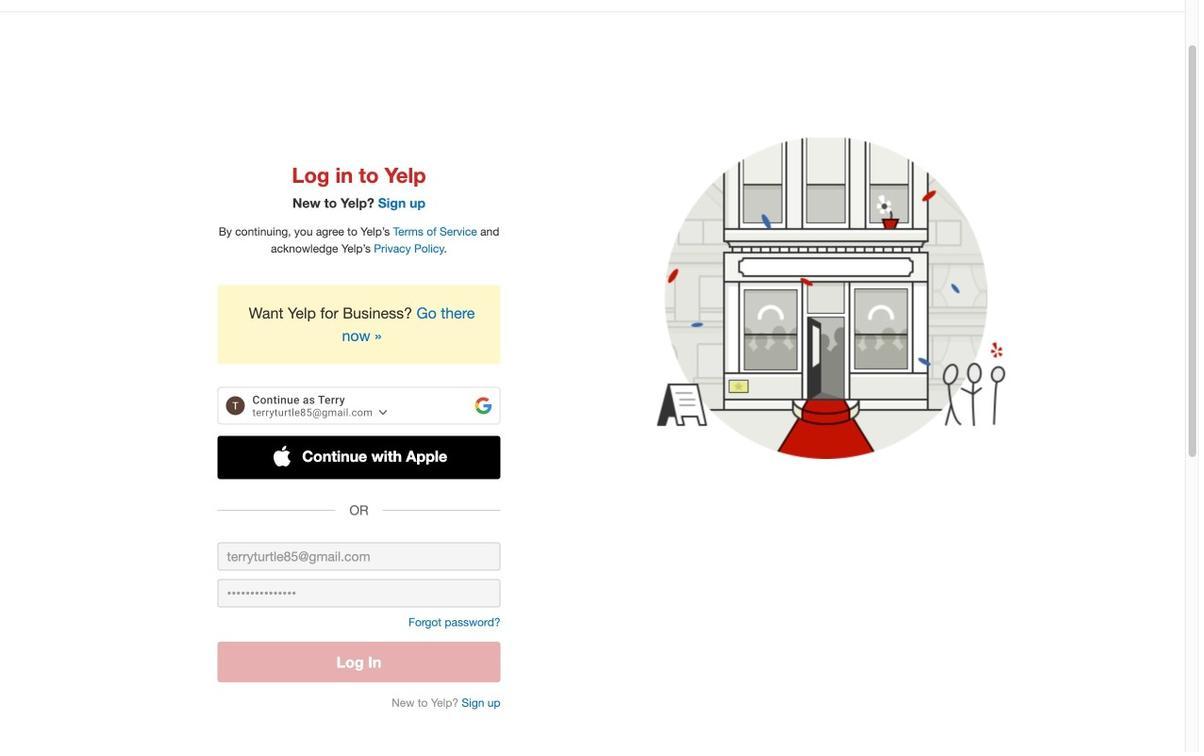 Task type: locate. For each thing, give the bounding box(es) containing it.
Email email field
[[217, 543, 501, 572]]



Task type: vqa. For each thing, say whether or not it's contained in the screenshot.
1st '16 chevron right v2' Image
no



Task type: describe. For each thing, give the bounding box(es) containing it.
Password password field
[[217, 580, 501, 608]]

yelp header element
[[0, 0, 1185, 12]]



